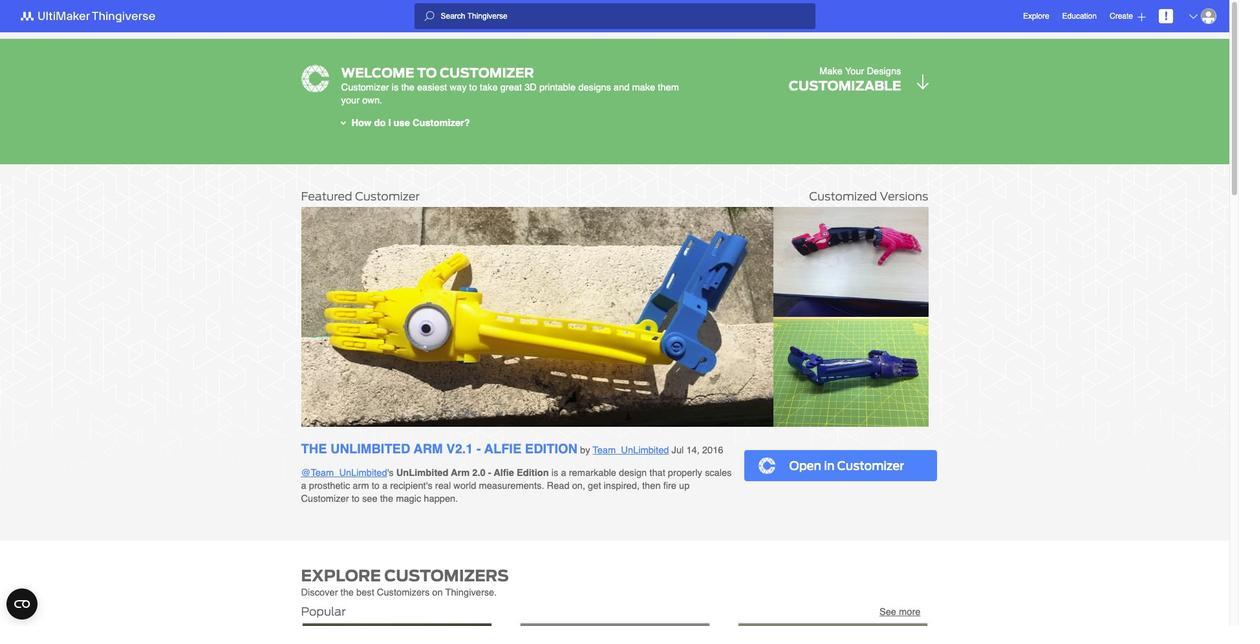 Task type: locate. For each thing, give the bounding box(es) containing it.
- right v2.1
[[477, 442, 481, 457]]

is inside is a remarkable design that properly scales a prosthetic arm to a recipient's real world measurements. read on, get inspired, then fire up customizer to see the magic happen.
[[552, 468, 558, 478]]

arm up @team_unlimbited 's unlimbited arm 2.0 - alfie edition
[[414, 442, 443, 457]]

a
[[561, 468, 566, 478], [301, 481, 306, 491], [382, 481, 388, 491]]

best
[[356, 587, 374, 597]]

the right see
[[380, 494, 393, 504]]

open in customizer link
[[744, 450, 938, 482]]

do
[[374, 118, 386, 128]]

popular
[[301, 605, 346, 618]]

1 horizontal spatial the
[[380, 494, 393, 504]]

prosthetic
[[309, 481, 350, 491]]

0 vertical spatial the
[[401, 82, 415, 93]]

to right way
[[469, 82, 477, 93]]

1 horizontal spatial explore
[[1023, 11, 1050, 20]]

get
[[588, 481, 601, 491]]

see more
[[880, 607, 921, 617]]

to
[[417, 63, 437, 82], [469, 82, 477, 93], [372, 481, 380, 491], [352, 494, 360, 504]]

plusicon image
[[1138, 13, 1146, 21]]

welcome
[[341, 63, 414, 82]]

makerbot logo image
[[13, 8, 171, 24]]

to up see
[[372, 481, 380, 491]]

0 horizontal spatial the
[[341, 587, 354, 597]]

1 horizontal spatial is
[[552, 468, 558, 478]]

easiest
[[417, 82, 447, 93]]

1 vertical spatial the
[[380, 494, 393, 504]]

welcome to customizer customizer is the easiest way to take great 3d printable designs and make them your own.
[[341, 63, 679, 105]]

the left best
[[341, 587, 354, 597]]

is up use
[[392, 82, 399, 93]]

is inside welcome to customizer customizer is the easiest way to take great 3d printable designs and make them your own.
[[392, 82, 399, 93]]

personalized napkin rings image
[[302, 623, 491, 626]]

the left easiest
[[401, 82, 415, 93]]

scales
[[705, 468, 732, 478]]

0 vertical spatial is
[[392, 82, 399, 93]]

v2.1
[[447, 442, 473, 457]]

explore up popular
[[301, 564, 381, 587]]

jul
[[672, 445, 684, 456]]

2 horizontal spatial a
[[561, 468, 566, 478]]

recipient's
[[390, 481, 433, 491]]

0 horizontal spatial -
[[477, 442, 481, 457]]

the inside explore customizers discover the best customizers on thingiverse.
[[341, 587, 354, 597]]

a down 's
[[382, 481, 388, 491]]

team_unlimbited
[[593, 445, 669, 456]]

0 vertical spatial explore
[[1023, 11, 1050, 20]]

team_unlimbited link
[[593, 445, 669, 456]]

the inside is a remarkable design that properly scales a prosthetic arm to a recipient's real world measurements. read on, get inspired, then fire up customizer to see the magic happen.
[[380, 494, 393, 504]]

1 vertical spatial edition
[[517, 468, 549, 478]]

edition
[[525, 442, 578, 457], [517, 468, 549, 478]]

-
[[477, 442, 481, 457], [488, 468, 491, 478]]

in
[[824, 458, 835, 475]]

own.
[[362, 95, 382, 105]]

customizers
[[384, 564, 509, 587], [377, 587, 430, 597]]

a up read
[[561, 468, 566, 478]]

explore left education
[[1023, 11, 1050, 20]]

Search Thingiverse text field
[[434, 11, 815, 21]]

that
[[650, 468, 665, 478]]

1 vertical spatial unlimbited
[[396, 468, 449, 478]]

your
[[845, 66, 864, 76]]

0 horizontal spatial explore
[[301, 564, 381, 587]]

explore button
[[1023, 5, 1050, 27]]

unlimbited up 's
[[331, 442, 410, 457]]

education link
[[1063, 10, 1097, 23]]

see more link
[[880, 605, 921, 618]]

arm up world
[[451, 468, 470, 478]]

customizer
[[440, 63, 534, 82], [341, 82, 389, 93], [355, 190, 420, 203], [837, 458, 904, 475], [301, 494, 349, 504]]

more
[[899, 607, 921, 617]]

a left prosthetic
[[301, 481, 306, 491]]

remarkable
[[569, 468, 616, 478]]

- right '2.0'
[[488, 468, 491, 478]]

designs
[[867, 66, 901, 76]]

1 horizontal spatial -
[[488, 468, 491, 478]]

1 vertical spatial alfie
[[494, 468, 514, 478]]

explore
[[1023, 11, 1050, 20], [301, 564, 381, 587]]

avatar image
[[1201, 8, 1217, 24]]

i
[[388, 118, 391, 128]]

1 vertical spatial arm
[[451, 468, 470, 478]]

is
[[392, 82, 399, 93], [552, 468, 558, 478]]

explore for explore customizers discover the best customizers on thingiverse.
[[301, 564, 381, 587]]

0 vertical spatial edition
[[525, 442, 578, 457]]

magic
[[396, 494, 421, 504]]

alfie up '2.0'
[[484, 442, 522, 457]]

the
[[401, 82, 415, 93], [380, 494, 393, 504], [341, 587, 354, 597]]

2016
[[702, 445, 723, 456]]

unlimbited up recipient's
[[396, 468, 449, 478]]

is up read
[[552, 468, 558, 478]]

0 horizontal spatial is
[[392, 82, 399, 93]]

0 vertical spatial arm
[[414, 442, 443, 457]]

properly
[[668, 468, 702, 478]]

search control image
[[424, 11, 434, 21]]

1 vertical spatial -
[[488, 468, 491, 478]]

alfie
[[484, 442, 522, 457], [494, 468, 514, 478]]

open widget image
[[6, 589, 38, 620]]

2 vertical spatial the
[[341, 587, 354, 597]]

1 vertical spatial explore
[[301, 564, 381, 587]]

1 vertical spatial is
[[552, 468, 558, 478]]

1 horizontal spatial arm
[[451, 468, 470, 478]]

happen.
[[424, 494, 458, 504]]

arm
[[414, 442, 443, 457], [451, 468, 470, 478]]

them
[[658, 82, 679, 93]]

how do i use customizer?
[[352, 118, 470, 128]]

unlimbited
[[331, 442, 410, 457], [396, 468, 449, 478]]

explore inside explore customizers discover the best customizers on thingiverse.
[[301, 564, 381, 587]]

0 horizontal spatial arm
[[414, 442, 443, 457]]

great
[[500, 82, 522, 93]]

alfie up measurements.
[[494, 468, 514, 478]]

world
[[454, 481, 476, 491]]

! link
[[1159, 9, 1173, 23]]

edition left "by"
[[525, 442, 578, 457]]

featured customizer
[[301, 190, 420, 203]]

edition up measurements.
[[517, 468, 549, 478]]

2 horizontal spatial the
[[401, 82, 415, 93]]

1 horizontal spatial a
[[382, 481, 388, 491]]



Task type: describe. For each thing, give the bounding box(es) containing it.
up
[[679, 481, 690, 491]]

make
[[632, 82, 655, 93]]

make your designs customizable
[[789, 66, 901, 95]]

explore customizers discover the best customizers on thingiverse.
[[301, 564, 509, 597]]

measurements.
[[479, 481, 544, 491]]

how
[[352, 118, 372, 128]]

is a remarkable design that properly scales a prosthetic arm to a recipient's real world measurements. read on, get inspired, then fire up customizer to see the magic happen.
[[301, 468, 732, 504]]

thingiverse.
[[445, 587, 497, 597]]

real
[[435, 481, 451, 491]]

customizer inside is a remarkable design that properly scales a prosthetic arm to a recipient's real world measurements. read on, get inspired, then fire up customizer to see the magic happen.
[[301, 494, 349, 504]]

customized versions
[[809, 190, 929, 203]]

read
[[547, 481, 570, 491]]

0 vertical spatial unlimbited
[[331, 442, 410, 457]]

create
[[1110, 11, 1133, 20]]

14,
[[687, 445, 700, 456]]

designs
[[578, 82, 611, 93]]

fire
[[663, 481, 677, 491]]

open
[[789, 458, 822, 475]]

use
[[394, 118, 410, 128]]

and
[[614, 82, 630, 93]]

customized
[[809, 190, 877, 203]]

by
[[580, 445, 590, 456]]

take
[[480, 82, 498, 93]]

customizable
[[789, 76, 901, 95]]

to left way
[[417, 63, 437, 82]]

characters container generator image
[[520, 623, 709, 626]]

make
[[820, 66, 843, 76]]

the unlimbited arm v2.1 - alfie edition by team_unlimbited jul 14, 2016
[[301, 442, 723, 457]]

printable
[[539, 82, 576, 93]]

create button
[[1110, 5, 1146, 27]]

see
[[880, 607, 897, 617]]

two word sculpture image
[[738, 623, 927, 626]]

0 vertical spatial alfie
[[484, 442, 522, 457]]

2.0
[[472, 468, 486, 478]]

open in customizer
[[789, 458, 904, 475]]

0 horizontal spatial a
[[301, 481, 306, 491]]

education
[[1063, 12, 1097, 21]]

0 vertical spatial -
[[477, 442, 481, 457]]

@team_unlimbited link
[[301, 468, 387, 478]]

's
[[387, 468, 394, 478]]

@team_unlimbited
[[301, 468, 387, 478]]

featured
[[301, 190, 352, 203]]

the inside welcome to customizer customizer is the easiest way to take great 3d printable designs and make them your own.
[[401, 82, 415, 93]]

discover
[[301, 587, 338, 597]]

the unlimbited arm v2.1 - alfie edition link
[[301, 442, 578, 457]]

on,
[[572, 481, 585, 491]]

the
[[301, 442, 327, 457]]

to down arm
[[352, 494, 360, 504]]

design
[[619, 468, 647, 478]]

versions
[[880, 190, 929, 203]]

arm
[[353, 481, 369, 491]]

way
[[450, 82, 467, 93]]

3d
[[525, 82, 537, 93]]

@team_unlimbited 's unlimbited arm 2.0 - alfie edition
[[301, 468, 549, 478]]

see
[[362, 494, 378, 504]]

inspired,
[[604, 481, 640, 491]]

!
[[1164, 9, 1168, 23]]

on
[[432, 587, 443, 597]]

customizer?
[[413, 118, 470, 128]]

then
[[642, 481, 661, 491]]

explore for explore
[[1023, 11, 1050, 20]]

your
[[341, 95, 360, 105]]



Task type: vqa. For each thing, say whether or not it's contained in the screenshot.
bottom Filament
no



